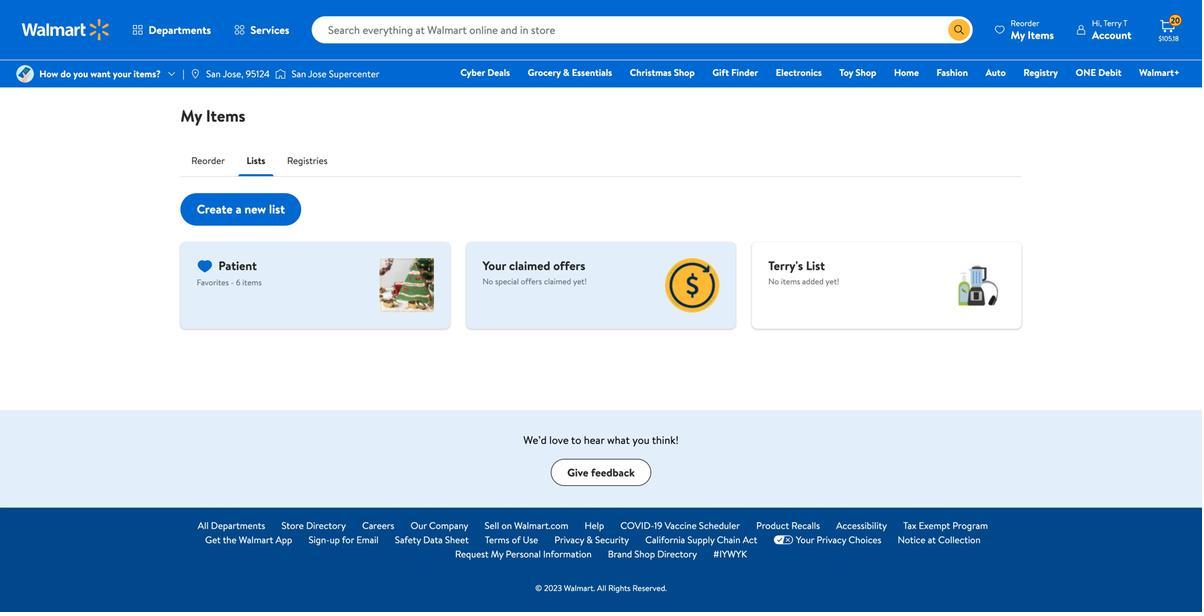 Task type: describe. For each thing, give the bounding box(es) containing it.
covid-
[[621, 519, 654, 533]]

home link
[[888, 65, 925, 80]]

your claimed offers no special offers claimed yet!
[[483, 257, 587, 287]]

supercenter
[[329, 67, 380, 80]]

your for claimed
[[483, 257, 506, 274]]

fashion
[[937, 66, 968, 79]]

california supply chain act link
[[645, 533, 757, 548]]

0 vertical spatial claimed
[[509, 257, 550, 274]]

gift
[[712, 66, 729, 79]]

brand shop directory link
[[608, 548, 697, 562]]

product recalls
[[756, 519, 820, 533]]

shop for christmas
[[674, 66, 695, 79]]

give
[[567, 465, 589, 480]]

sell on walmart.com
[[485, 519, 568, 533]]

we'd love to hear what you think!
[[523, 433, 679, 448]]

safety
[[395, 534, 421, 547]]

terry
[[1104, 17, 1122, 29]]

company
[[429, 519, 468, 533]]

no inside terry's list no items added yet!
[[768, 276, 779, 287]]

product recalls link
[[756, 519, 820, 533]]

california supply chain act
[[645, 534, 757, 547]]

one
[[1076, 66, 1096, 79]]

chain
[[717, 534, 741, 547]]

your privacy choices
[[796, 534, 881, 547]]

to
[[571, 433, 581, 448]]

items?
[[133, 67, 161, 80]]

how
[[39, 67, 58, 80]]

shop for toy
[[856, 66, 876, 79]]

reorder for reorder my items
[[1011, 17, 1040, 29]]

how do you want your items?
[[39, 67, 161, 80]]

jose
[[308, 67, 327, 80]]

what
[[607, 433, 630, 448]]

©
[[535, 583, 542, 594]]

help link
[[585, 519, 604, 533]]

list
[[806, 257, 825, 274]]

reorder for reorder
[[191, 154, 225, 167]]

1 privacy from the left
[[555, 534, 584, 547]]

registries
[[287, 154, 328, 167]]

finder
[[731, 66, 758, 79]]

walmart+ link
[[1133, 65, 1186, 80]]

© 2023 walmart. all rights reserved.
[[535, 583, 667, 594]]

terry's list no items added yet!
[[768, 257, 839, 287]]

hear
[[584, 433, 605, 448]]

my items
[[180, 104, 245, 127]]

walmart+
[[1139, 66, 1180, 79]]

special
[[495, 276, 519, 287]]

0 vertical spatial offers
[[553, 257, 585, 274]]

exempt
[[919, 519, 950, 533]]

1 vertical spatial claimed
[[544, 276, 571, 287]]

all departments link
[[198, 519, 265, 533]]

product
[[756, 519, 789, 533]]

sign-up for email
[[309, 534, 379, 547]]

items for -
[[242, 277, 262, 288]]

walmart.
[[564, 583, 595, 594]]

accessibility
[[836, 519, 887, 533]]

my inside reorder my items
[[1011, 27, 1025, 42]]

& for grocery
[[563, 66, 570, 79]]

Walmart Site-Wide search field
[[312, 16, 973, 43]]

brand
[[608, 548, 632, 561]]

request my personal information link
[[455, 548, 592, 562]]

20
[[1171, 15, 1180, 26]]

scheduler
[[699, 519, 740, 533]]

information
[[543, 548, 592, 561]]

favorites - 6 items
[[197, 277, 262, 288]]

privacy choices icon image
[[774, 536, 793, 545]]

cyber deals link
[[454, 65, 516, 80]]

get the walmart app link
[[205, 533, 292, 548]]

recalls
[[792, 519, 820, 533]]

deals
[[487, 66, 510, 79]]

search icon image
[[954, 24, 965, 35]]

hi,
[[1092, 17, 1102, 29]]

personal
[[506, 548, 541, 561]]

directory inside store directory link
[[306, 519, 346, 533]]

sign-up for email link
[[309, 533, 379, 548]]

security
[[595, 534, 629, 547]]

san for san jose, 95124
[[206, 67, 221, 80]]

1 vertical spatial you
[[633, 433, 650, 448]]

cyber deals
[[461, 66, 510, 79]]

a
[[236, 201, 242, 218]]

services
[[250, 22, 289, 37]]

get
[[205, 534, 221, 547]]

our company
[[411, 519, 468, 533]]

& for privacy
[[587, 534, 593, 547]]

lists link
[[236, 145, 276, 177]]

christmas
[[630, 66, 672, 79]]

create a new list button
[[180, 193, 301, 226]]

last added vahdam christmas- 3 tea gift set, holiday gift and christmas gift image
[[379, 258, 434, 313]]

safety data sheet
[[395, 534, 469, 547]]

of
[[512, 534, 521, 547]]



Task type: locate. For each thing, give the bounding box(es) containing it.
1 horizontal spatial items
[[1028, 27, 1054, 42]]

toy shop link
[[833, 65, 883, 80]]

#iywyk
[[713, 548, 747, 561]]

tax exempt program get the walmart app
[[205, 519, 988, 547]]

privacy & security
[[555, 534, 629, 547]]

vaccine
[[665, 519, 697, 533]]

store directory
[[282, 519, 346, 533]]

directory inside "brand shop directory" link
[[657, 548, 697, 561]]

reorder link
[[180, 145, 236, 177]]

give feedback
[[567, 465, 635, 480]]

san left jose,
[[206, 67, 221, 80]]

1 horizontal spatial privacy
[[817, 534, 846, 547]]

san left jose
[[292, 67, 306, 80]]

do
[[60, 67, 71, 80]]

Search search field
[[312, 16, 973, 43]]

items down jose,
[[206, 104, 245, 127]]

the
[[223, 534, 237, 547]]

& down help link
[[587, 534, 593, 547]]

0 horizontal spatial your
[[483, 257, 506, 274]]

2023
[[544, 583, 562, 594]]

0 horizontal spatial all
[[198, 519, 209, 533]]

all departments
[[198, 519, 265, 533]]

directory up the sign-
[[306, 519, 346, 533]]

privacy up information
[[555, 534, 584, 547]]

notice at collection link
[[898, 533, 981, 548]]

favorites
[[197, 277, 229, 288]]

0 vertical spatial items
[[1028, 27, 1054, 42]]

create a new list
[[197, 201, 285, 218]]

program
[[953, 519, 988, 533]]

sell on walmart.com link
[[485, 519, 568, 533]]

debit
[[1098, 66, 1122, 79]]

you right the do
[[73, 67, 88, 80]]

no left special at the left of the page
[[483, 276, 493, 287]]

your down recalls
[[796, 534, 814, 547]]

directory down california
[[657, 548, 697, 561]]

request
[[455, 548, 489, 561]]

0 horizontal spatial items
[[242, 277, 262, 288]]

your up special at the left of the page
[[483, 257, 506, 274]]

safety data sheet link
[[395, 533, 469, 548]]

list
[[269, 201, 285, 218]]

1 vertical spatial your
[[796, 534, 814, 547]]

1 horizontal spatial your
[[796, 534, 814, 547]]

2 horizontal spatial my
[[1011, 27, 1025, 42]]

claimed up special at the left of the page
[[509, 257, 550, 274]]

san
[[206, 67, 221, 80], [292, 67, 306, 80]]

1 horizontal spatial you
[[633, 433, 650, 448]]

give feedback button
[[551, 459, 651, 486]]

shop right christmas
[[674, 66, 695, 79]]

my inside notice at collection request my personal information
[[491, 548, 503, 561]]

jose,
[[223, 67, 243, 80]]

privacy & security link
[[555, 533, 629, 548]]

auto link
[[980, 65, 1012, 80]]

0 vertical spatial departments
[[149, 22, 211, 37]]

0 vertical spatial all
[[198, 519, 209, 533]]

0 horizontal spatial shop
[[634, 548, 655, 561]]

rights
[[608, 583, 631, 594]]

2 yet! from the left
[[826, 276, 839, 287]]

0 horizontal spatial directory
[[306, 519, 346, 533]]

toy
[[840, 66, 853, 79]]

departments inside dropdown button
[[149, 22, 211, 37]]

app
[[276, 534, 292, 547]]

shop right brand
[[634, 548, 655, 561]]

1 vertical spatial reorder
[[191, 154, 225, 167]]

items up registry link
[[1028, 27, 1054, 42]]

reorder inside reorder my items
[[1011, 17, 1040, 29]]

hi, terry t account
[[1092, 17, 1132, 42]]

shop for brand
[[634, 548, 655, 561]]

on
[[502, 519, 512, 533]]

2 san from the left
[[292, 67, 306, 80]]

fashion link
[[931, 65, 974, 80]]

1 vertical spatial &
[[587, 534, 593, 547]]

0 vertical spatial my
[[1011, 27, 1025, 42]]

privacy down recalls
[[817, 534, 846, 547]]

san jose, 95124
[[206, 67, 270, 80]]

0 horizontal spatial you
[[73, 67, 88, 80]]

1 vertical spatial my
[[180, 104, 202, 127]]

 image right 95124
[[275, 67, 286, 81]]

toy shop
[[840, 66, 876, 79]]

0 vertical spatial &
[[563, 66, 570, 79]]

1 vertical spatial directory
[[657, 548, 697, 561]]

1 horizontal spatial &
[[587, 534, 593, 547]]

6
[[236, 277, 240, 288]]

our
[[411, 519, 427, 533]]

collection
[[938, 534, 981, 547]]

-
[[231, 277, 234, 288]]

2 no from the left
[[768, 276, 779, 287]]

1 horizontal spatial san
[[292, 67, 306, 80]]

1 horizontal spatial offers
[[553, 257, 585, 274]]

cyber
[[461, 66, 485, 79]]

 image right |
[[190, 69, 201, 79]]

yet! inside terry's list no items added yet!
[[826, 276, 839, 287]]

departments
[[149, 22, 211, 37], [211, 519, 265, 533]]

we'd
[[523, 433, 547, 448]]

walmart.com
[[514, 519, 568, 533]]

you right what
[[633, 433, 650, 448]]

lists
[[247, 154, 265, 167]]

data
[[423, 534, 443, 547]]

0 horizontal spatial yet!
[[573, 276, 587, 287]]

store
[[282, 519, 304, 533]]

0 horizontal spatial &
[[563, 66, 570, 79]]

for
[[342, 534, 354, 547]]

1 horizontal spatial no
[[768, 276, 779, 287]]

1 no from the left
[[483, 276, 493, 287]]

#iywyk link
[[713, 548, 747, 562]]

san for san jose supercenter
[[292, 67, 306, 80]]

items
[[1028, 27, 1054, 42], [206, 104, 245, 127]]

1 vertical spatial all
[[597, 583, 606, 594]]

0 horizontal spatial san
[[206, 67, 221, 80]]

1 horizontal spatial  image
[[275, 67, 286, 81]]

walmart image
[[22, 19, 110, 41]]

1 vertical spatial items
[[206, 104, 245, 127]]

0 horizontal spatial privacy
[[555, 534, 584, 547]]

0 horizontal spatial reorder
[[191, 154, 225, 167]]

items inside terry's list no items added yet!
[[781, 276, 800, 287]]

2 horizontal spatial shop
[[856, 66, 876, 79]]

yet! inside your claimed offers no special offers claimed yet!
[[573, 276, 587, 287]]

 image
[[16, 65, 34, 83]]

2 privacy from the left
[[817, 534, 846, 547]]

0 horizontal spatial  image
[[190, 69, 201, 79]]

offers
[[553, 257, 585, 274], [521, 276, 542, 287]]

departments up |
[[149, 22, 211, 37]]

all left rights at the bottom
[[597, 583, 606, 594]]

all up get
[[198, 519, 209, 533]]

19
[[654, 519, 663, 533]]

terms of use
[[485, 534, 538, 547]]

california
[[645, 534, 685, 547]]

 image
[[275, 67, 286, 81], [190, 69, 201, 79]]

supply
[[687, 534, 715, 547]]

shop right toy
[[856, 66, 876, 79]]

departments up the
[[211, 519, 265, 533]]

0 horizontal spatial offers
[[521, 276, 542, 287]]

0 horizontal spatial my
[[180, 104, 202, 127]]

0 vertical spatial reorder
[[1011, 17, 1040, 29]]

items for list
[[781, 276, 800, 287]]

create
[[197, 201, 233, 218]]

0 vertical spatial directory
[[306, 519, 346, 533]]

electronics
[[776, 66, 822, 79]]

my up auto link
[[1011, 27, 1025, 42]]

my
[[1011, 27, 1025, 42], [180, 104, 202, 127], [491, 548, 503, 561]]

1 yet! from the left
[[573, 276, 587, 287]]

0 horizontal spatial items
[[206, 104, 245, 127]]

christmas shop
[[630, 66, 695, 79]]

reorder down my items
[[191, 154, 225, 167]]

you
[[73, 67, 88, 80], [633, 433, 650, 448]]

gift finder link
[[706, 65, 764, 80]]

auto
[[986, 66, 1006, 79]]

0 horizontal spatial no
[[483, 276, 493, 287]]

1 horizontal spatial shop
[[674, 66, 695, 79]]

items down terry's
[[781, 276, 800, 287]]

$105.18
[[1159, 34, 1179, 43]]

no down terry's
[[768, 276, 779, 287]]

your privacy choices link
[[774, 533, 881, 548]]

email
[[356, 534, 379, 547]]

1 horizontal spatial items
[[781, 276, 800, 287]]

terry's
[[768, 257, 803, 274]]

directory
[[306, 519, 346, 533], [657, 548, 697, 561]]

0 vertical spatial your
[[483, 257, 506, 274]]

my down terms
[[491, 548, 503, 561]]

registry link
[[1017, 65, 1064, 80]]

patient
[[218, 257, 257, 274]]

my down |
[[180, 104, 202, 127]]

1 horizontal spatial my
[[491, 548, 503, 561]]

 image for san jose supercenter
[[275, 67, 286, 81]]

essentials
[[572, 66, 612, 79]]

items right 6
[[242, 277, 262, 288]]

careers
[[362, 519, 394, 533]]

2 vertical spatial my
[[491, 548, 503, 561]]

grocery & essentials
[[528, 66, 612, 79]]

your inside your claimed offers no special offers claimed yet!
[[483, 257, 506, 274]]

1 san from the left
[[206, 67, 221, 80]]

1 horizontal spatial all
[[597, 583, 606, 594]]

1 vertical spatial offers
[[521, 276, 542, 287]]

&
[[563, 66, 570, 79], [587, 534, 593, 547]]

claimed right special at the left of the page
[[544, 276, 571, 287]]

reorder up registry link
[[1011, 17, 1040, 29]]

0 vertical spatial you
[[73, 67, 88, 80]]

1 horizontal spatial reorder
[[1011, 17, 1040, 29]]

1 vertical spatial departments
[[211, 519, 265, 533]]

your for privacy
[[796, 534, 814, 547]]

1 horizontal spatial directory
[[657, 548, 697, 561]]

1 horizontal spatial yet!
[[826, 276, 839, 287]]

store directory link
[[282, 519, 346, 533]]

items inside reorder my items
[[1028, 27, 1054, 42]]

no inside your claimed offers no special offers claimed yet!
[[483, 276, 493, 287]]

& right grocery
[[563, 66, 570, 79]]

 image for san jose, 95124
[[190, 69, 201, 79]]

at
[[928, 534, 936, 547]]



Task type: vqa. For each thing, say whether or not it's contained in the screenshot.
Brand dropdown button
no



